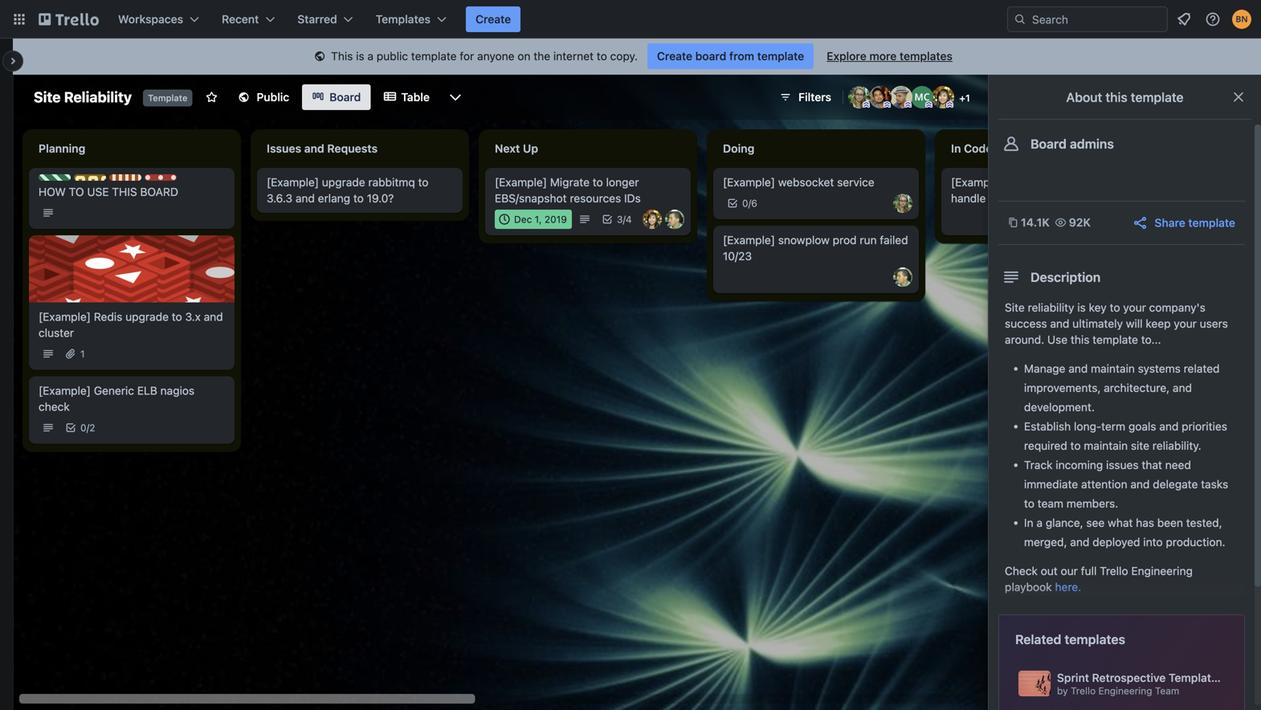 Task type: locate. For each thing, give the bounding box(es) containing it.
templates button
[[366, 6, 457, 32]]

[example] for [example] generic elb nagios check
[[39, 384, 91, 397]]

sprint retrospective template | trello by trello engineering team
[[1058, 672, 1257, 697]]

1 vertical spatial your
[[1175, 317, 1198, 330]]

1 horizontal spatial create
[[657, 49, 693, 63]]

1 vertical spatial this
[[1071, 333, 1090, 346]]

members.
[[1067, 497, 1119, 510]]

board
[[330, 90, 361, 104], [1031, 136, 1067, 152]]

0 horizontal spatial create
[[476, 12, 511, 26]]

0 vertical spatial 0
[[743, 198, 749, 209]]

create left board
[[657, 49, 693, 63]]

templates up 'marques closter (marquescloster)' icon
[[900, 49, 953, 63]]

a inside the manage and maintain systems related improvements, architecture, and development. establish long-term goals and priorities required to maintain site reliability. track incoming issues that need immediate attention and delegate tasks to team members. in a glance, see what has been tested, merged, and deployed into production.
[[1037, 516, 1043, 530]]

1 vertical spatial in
[[1025, 516, 1034, 530]]

create for create board from template
[[657, 49, 693, 63]]

[example] up ebs/snapshot
[[495, 176, 547, 189]]

0 horizontal spatial upgrade
[[126, 310, 169, 323]]

site
[[34, 88, 61, 106], [1006, 301, 1025, 314]]

this inside 'site reliability is key to your company's success and ultimately will keep your users around. use this template to...'
[[1071, 333, 1090, 346]]

in up merged,
[[1025, 516, 1034, 530]]

2 horizontal spatial trello
[[1227, 672, 1257, 685]]

/ down the "[example] generic elb nagios check"
[[86, 422, 89, 434]]

to right key
[[1111, 301, 1121, 314]]

[example] add config for preview to handle avatars link
[[952, 174, 1138, 207]]

1 vertical spatial template
[[1169, 672, 1218, 685]]

[example] up cluster
[[39, 310, 91, 323]]

board inside "link"
[[330, 90, 361, 104]]

1 horizontal spatial trello
[[1101, 565, 1129, 578]]

your up will
[[1124, 301, 1147, 314]]

board
[[140, 185, 178, 199]]

1 horizontal spatial upgrade
[[322, 176, 365, 189]]

failed
[[880, 233, 909, 247]]

1 horizontal spatial is
[[1078, 301, 1087, 314]]

prod
[[833, 233, 857, 247]]

1 vertical spatial create
[[657, 49, 693, 63]]

tom mikelbach (tommikelbach) image
[[894, 268, 913, 287]]

amy freiderson (amyfreiderson) image left chris temperson (christemperson) icon on the top
[[849, 86, 871, 109]]

trello for |
[[1227, 672, 1257, 685]]

0
[[743, 198, 749, 209], [80, 422, 86, 434]]

to inside 'site reliability is key to your company's success and ultimately will keep your users around. use this template to...'
[[1111, 301, 1121, 314]]

site up success
[[1006, 301, 1025, 314]]

[example] up 3.6.3
[[267, 176, 319, 189]]

create
[[476, 12, 511, 26], [657, 49, 693, 63]]

will
[[1127, 317, 1143, 330]]

here.
[[1056, 581, 1082, 594]]

create for create
[[476, 12, 511, 26]]

has
[[1137, 516, 1155, 530]]

for right config
[[1066, 176, 1081, 189]]

in inside text box
[[952, 142, 962, 155]]

3 / 4
[[617, 214, 632, 225]]

in left "code"
[[952, 142, 962, 155]]

maintain
[[1092, 362, 1136, 375], [1085, 439, 1129, 453]]

1 this member is an admin of this workspace. image from the left
[[863, 101, 870, 109]]

template inside sprint retrospective template | trello by trello engineering team
[[1169, 672, 1218, 685]]

color: orange, title: "manual deploy steps" element
[[109, 174, 141, 181]]

0 horizontal spatial your
[[1124, 301, 1147, 314]]

for inside [example] add config for preview to handle avatars
[[1066, 176, 1081, 189]]

engineering inside sprint retrospective template | trello by trello engineering team
[[1099, 686, 1153, 697]]

1 up the "[example] generic elb nagios check"
[[80, 348, 85, 360]]

[example] upgrade rabbitmq to 3.6.3 and erlang to 19.0?
[[267, 176, 429, 205]]

and inside [example] redis upgrade to 3.x and cluster
[[204, 310, 223, 323]]

1 horizontal spatial 0
[[743, 198, 749, 209]]

and right 3.6.3
[[296, 192, 315, 205]]

amy freiderson (amyfreiderson) image
[[849, 86, 871, 109], [894, 194, 913, 213]]

board up config
[[1031, 136, 1067, 152]]

templates up sprint
[[1065, 632, 1126, 647]]

this member is an admin of this workspace. image
[[863, 101, 870, 109], [884, 101, 891, 109], [905, 101, 912, 109], [926, 101, 933, 109]]

0 left 2
[[80, 422, 86, 434]]

share template button
[[1133, 215, 1236, 231]]

full
[[1082, 565, 1097, 578]]

tasks
[[1202, 478, 1229, 491]]

and inside text box
[[304, 142, 325, 155]]

[example] redis upgrade to 3.x and cluster
[[39, 310, 223, 340]]

engineering down retrospective
[[1099, 686, 1153, 697]]

1 vertical spatial site
[[1006, 301, 1025, 314]]

1 vertical spatial /
[[623, 214, 626, 225]]

4
[[626, 214, 632, 225]]

back to home image
[[39, 6, 99, 32]]

maintain down term
[[1085, 439, 1129, 453]]

0 horizontal spatial /
[[86, 422, 89, 434]]

this member is an admin of this workspace. image left chris temperson (christemperson) icon on the top
[[863, 101, 870, 109]]

1 horizontal spatial a
[[1037, 516, 1043, 530]]

tom mikelbach (tommikelbach) image
[[666, 210, 685, 229]]

0 vertical spatial template
[[148, 93, 188, 103]]

upgrade
[[322, 176, 365, 189], [126, 310, 169, 323]]

this right use
[[1071, 333, 1090, 346]]

migrate
[[550, 176, 590, 189]]

1 vertical spatial templates
[[1065, 632, 1126, 647]]

19.0?
[[367, 192, 394, 205]]

[example] inside the "[example] generic elb nagios check"
[[39, 384, 91, 397]]

[example] generic elb nagios check
[[39, 384, 195, 414]]

0 horizontal spatial amy freiderson (amyfreiderson) image
[[849, 86, 871, 109]]

been
[[1158, 516, 1184, 530]]

requests
[[327, 142, 378, 155]]

[example] inside [example] redis upgrade to 3.x and cluster
[[39, 310, 91, 323]]

3 this member is an admin of this workspace. image from the left
[[905, 101, 912, 109]]

[example] websocket service
[[723, 176, 875, 189]]

1 vertical spatial is
[[1078, 301, 1087, 314]]

0 left 6
[[743, 198, 749, 209]]

[example] for [example] upgrade rabbitmq to 3.6.3 and erlang to 19.0?
[[267, 176, 319, 189]]

4 this member is an admin of this workspace. image from the left
[[926, 101, 933, 109]]

upgrade inside [example] redis upgrade to 3.x and cluster
[[126, 310, 169, 323]]

production.
[[1167, 536, 1226, 549]]

anyone
[[478, 49, 515, 63]]

[example] up 10/23
[[723, 233, 776, 247]]

trello right full at the bottom
[[1101, 565, 1129, 578]]

and up improvements,
[[1069, 362, 1089, 375]]

0 vertical spatial board
[[330, 90, 361, 104]]

template right the public in the left top of the page
[[411, 49, 457, 63]]

trello right |
[[1227, 672, 1257, 685]]

here. link
[[1056, 581, 1082, 594]]

Issues and Requests text field
[[257, 136, 463, 162]]

0 vertical spatial amy freiderson (amyfreiderson) image
[[849, 86, 871, 109]]

for
[[460, 49, 474, 63], [1066, 176, 1081, 189]]

check
[[39, 400, 70, 414]]

this is a public template for anyone on the internet to copy.
[[331, 49, 638, 63]]

for left anyone
[[460, 49, 474, 63]]

0 vertical spatial maintain
[[1092, 362, 1136, 375]]

template down ultimately
[[1093, 333, 1139, 346]]

code
[[965, 142, 993, 155]]

need
[[1166, 459, 1192, 472]]

0 vertical spatial is
[[356, 49, 365, 63]]

reliability
[[1028, 301, 1075, 314]]

[example] snowplow prod run failed 10/23 link
[[723, 232, 910, 264]]

upgrade up erlang at the top
[[322, 176, 365, 189]]

template right about on the top
[[1132, 90, 1184, 105]]

next up
[[495, 142, 539, 155]]

recent button
[[212, 6, 285, 32]]

board down this
[[330, 90, 361, 104]]

engineering down into
[[1132, 565, 1194, 578]]

workspaces button
[[109, 6, 209, 32]]

template inside 'site reliability is key to your company's success and ultimately will keep your users around. use this template to...'
[[1093, 333, 1139, 346]]

create inside button
[[476, 12, 511, 26]]

1 horizontal spatial /
[[623, 214, 626, 225]]

from
[[730, 49, 755, 63]]

check
[[1006, 565, 1038, 578]]

erlang
[[318, 192, 351, 205]]

Doing text field
[[714, 136, 920, 162]]

samantha pivlot (samanthapivlot) image left tom mikelbach (tommikelbach) image
[[643, 210, 662, 229]]

1 horizontal spatial for
[[1066, 176, 1081, 189]]

resources
[[570, 192, 622, 205]]

to right preview
[[1127, 176, 1138, 189]]

1 vertical spatial 1
[[80, 348, 85, 360]]

1 vertical spatial for
[[1066, 176, 1081, 189]]

is left key
[[1078, 301, 1087, 314]]

site reliability
[[34, 88, 132, 106]]

manage
[[1025, 362, 1066, 375]]

to inside [example] redis upgrade to 3.x and cluster
[[172, 310, 182, 323]]

board
[[696, 49, 727, 63]]

a up merged,
[[1037, 516, 1043, 530]]

1 horizontal spatial amy freiderson (amyfreiderson) image
[[894, 194, 913, 213]]

this member is an admin of this workspace. image right andre gorte (andregorte) icon
[[905, 101, 912, 109]]

[example] for [example] add config for preview to handle avatars
[[952, 176, 1004, 189]]

trello down sprint
[[1071, 686, 1096, 697]]

this member is an admin of this workspace. image left 'marques closter (marquescloster)' icon
[[884, 101, 891, 109]]

2 vertical spatial /
[[86, 422, 89, 434]]

0 horizontal spatial a
[[368, 49, 374, 63]]

1 right this member is an admin of this workspace. image
[[966, 92, 971, 104]]

1 horizontal spatial 1
[[966, 92, 971, 104]]

this right about on the top
[[1106, 90, 1128, 105]]

is right this
[[356, 49, 365, 63]]

samantha pivlot (samanthapivlot) image left the +
[[932, 86, 955, 109]]

[example] up 0 / 6
[[723, 176, 776, 189]]

0 horizontal spatial for
[[460, 49, 474, 63]]

priorities
[[1182, 420, 1228, 433]]

generic
[[94, 384, 134, 397]]

[example] inside [example] migrate to longer ebs/snapshot resources ids
[[495, 176, 547, 189]]

0 horizontal spatial site
[[34, 88, 61, 106]]

1 horizontal spatial template
[[1169, 672, 1218, 685]]

trello for full
[[1101, 565, 1129, 578]]

run
[[860, 233, 877, 247]]

in code review
[[952, 142, 1034, 155]]

this member is an admin of this workspace. image for andre gorte (andregorte) icon
[[884, 101, 891, 109]]

[example] inside [example] snowplow prod run failed 10/23
[[723, 233, 776, 247]]

0 vertical spatial create
[[476, 12, 511, 26]]

/ down [example] websocket service
[[749, 198, 752, 209]]

board admins
[[1031, 136, 1115, 152]]

1 vertical spatial a
[[1037, 516, 1043, 530]]

site for site reliability is key to your company's success and ultimately will keep your users around. use this template to...
[[1006, 301, 1025, 314]]

[example] for [example] redis upgrade to 3.x and cluster
[[39, 310, 91, 323]]

1 vertical spatial samantha pivlot (samanthapivlot) image
[[643, 210, 662, 229]]

a left the public in the left top of the page
[[368, 49, 374, 63]]

more
[[870, 49, 897, 63]]

color: green, title: "verified in staging" element
[[39, 174, 71, 181]]

1 vertical spatial board
[[1031, 136, 1067, 152]]

site reliability is key to your company's success and ultimately will keep your users around. use this template to...
[[1006, 301, 1229, 346]]

and down related
[[1173, 381, 1193, 395]]

goals
[[1129, 420, 1157, 433]]

your down "company's"
[[1175, 317, 1198, 330]]

and down that
[[1131, 478, 1151, 491]]

this
[[112, 185, 137, 199]]

1 vertical spatial maintain
[[1085, 439, 1129, 453]]

0 horizontal spatial templates
[[900, 49, 953, 63]]

0 vertical spatial site
[[34, 88, 61, 106]]

1 vertical spatial 0
[[80, 422, 86, 434]]

site left reliability
[[34, 88, 61, 106]]

0 horizontal spatial in
[[952, 142, 962, 155]]

on
[[518, 49, 531, 63]]

0 horizontal spatial this
[[1071, 333, 1090, 346]]

this member is an admin of this workspace. image left this member is an admin of this workspace. image
[[926, 101, 933, 109]]

delegate
[[1154, 478, 1199, 491]]

1 vertical spatial engineering
[[1099, 686, 1153, 697]]

upgrade right the redis
[[126, 310, 169, 323]]

0 vertical spatial this
[[1106, 90, 1128, 105]]

0 vertical spatial /
[[749, 198, 752, 209]]

and up use
[[1051, 317, 1070, 330]]

maintain up architecture,
[[1092, 362, 1136, 375]]

to up resources
[[593, 176, 603, 189]]

board for board
[[330, 90, 361, 104]]

1 vertical spatial amy freiderson (amyfreiderson) image
[[894, 194, 913, 213]]

incoming
[[1056, 459, 1104, 472]]

and inside [example] upgrade rabbitmq to 3.6.3 and erlang to 19.0?
[[296, 192, 315, 205]]

samantha pivlot (samanthapivlot) image
[[932, 86, 955, 109], [643, 210, 662, 229]]

0 vertical spatial samantha pivlot (samanthapivlot) image
[[932, 86, 955, 109]]

merged,
[[1025, 536, 1068, 549]]

[example] redis upgrade to 3.x and cluster link
[[39, 309, 225, 341]]

1 vertical spatial upgrade
[[126, 310, 169, 323]]

up
[[523, 142, 539, 155]]

template left star or unstar board "icon"
[[148, 93, 188, 103]]

to inside [example] add config for preview to handle avatars
[[1127, 176, 1138, 189]]

your
[[1124, 301, 1147, 314], [1175, 317, 1198, 330]]

board for board admins
[[1031, 136, 1067, 152]]

2 horizontal spatial /
[[749, 198, 752, 209]]

amy freiderson (amyfreiderson) image up failed
[[894, 194, 913, 213]]

0 horizontal spatial 1
[[80, 348, 85, 360]]

to left 3.x
[[172, 310, 182, 323]]

create up anyone
[[476, 12, 511, 26]]

manage and maintain systems related improvements, architecture, and development. establish long-term goals and priorities required to maintain site reliability. track incoming issues that need immediate attention and delegate tasks to team members. in a glance, see what has been tested, merged, and deployed into production.
[[1025, 362, 1229, 549]]

and right the issues
[[304, 142, 325, 155]]

table link
[[374, 84, 440, 110]]

[example] for [example] websocket service
[[723, 176, 776, 189]]

related
[[1016, 632, 1062, 647]]

trello inside the check out our full trello engineering playbook
[[1101, 565, 1129, 578]]

and up the reliability.
[[1160, 420, 1179, 433]]

longer
[[606, 176, 639, 189]]

2 this member is an admin of this workspace. image from the left
[[884, 101, 891, 109]]

[example] up "check"
[[39, 384, 91, 397]]

site inside text field
[[34, 88, 61, 106]]

sm image
[[312, 49, 328, 65]]

3.6.3
[[267, 192, 293, 205]]

/ down ids
[[623, 214, 626, 225]]

to right rabbitmq
[[418, 176, 429, 189]]

how to use this board
[[39, 185, 178, 199]]

template right from
[[758, 49, 805, 63]]

[example] inside [example] add config for preview to handle avatars
[[952, 176, 1004, 189]]

0 horizontal spatial 0
[[80, 422, 86, 434]]

1 horizontal spatial in
[[1025, 516, 1034, 530]]

glance,
[[1046, 516, 1084, 530]]

0 vertical spatial 1
[[966, 92, 971, 104]]

upgrade inside [example] upgrade rabbitmq to 3.6.3 and erlang to 19.0?
[[322, 176, 365, 189]]

and right 3.x
[[204, 310, 223, 323]]

0 vertical spatial in
[[952, 142, 962, 155]]

color: yellow, title: "ready to merge" element
[[74, 174, 106, 181]]

marques closter (marquescloster) image
[[911, 86, 934, 109]]

to left team
[[1025, 497, 1035, 510]]

0 horizontal spatial is
[[356, 49, 365, 63]]

chris temperson (christemperson) image
[[891, 86, 913, 109]]

[example] up handle
[[952, 176, 1004, 189]]

1 horizontal spatial your
[[1175, 317, 1198, 330]]

this member is an admin of this workspace. image for chris temperson (christemperson) icon on the top
[[905, 101, 912, 109]]

template left |
[[1169, 672, 1218, 685]]

create board from template
[[657, 49, 805, 63]]

0 horizontal spatial board
[[330, 90, 361, 104]]

1 horizontal spatial site
[[1006, 301, 1025, 314]]

0 vertical spatial upgrade
[[322, 176, 365, 189]]

template right the share
[[1189, 216, 1236, 229]]

14.1k
[[1022, 216, 1050, 229]]

how to use this board link
[[39, 184, 225, 200]]

success
[[1006, 317, 1048, 330]]

1 horizontal spatial board
[[1031, 136, 1067, 152]]

site inside 'site reliability is key to your company's success and ultimately will keep your users around. use this template to...'
[[1006, 301, 1025, 314]]

0 vertical spatial engineering
[[1132, 565, 1194, 578]]

websocket
[[779, 176, 835, 189]]

[example] inside [example] upgrade rabbitmq to 3.6.3 and erlang to 19.0?
[[267, 176, 319, 189]]

templates
[[900, 49, 953, 63], [1065, 632, 1126, 647]]



Task type: vqa. For each thing, say whether or not it's contained in the screenshot.
for within the The [Example] Add Config For Preview To Handle Avatars
yes



Task type: describe. For each thing, give the bounding box(es) containing it.
planning
[[39, 142, 85, 155]]

6
[[752, 198, 758, 209]]

0 for 0 / 6
[[743, 198, 749, 209]]

development.
[[1025, 401, 1095, 414]]

starred button
[[288, 6, 363, 32]]

our
[[1061, 565, 1079, 578]]

+ 1
[[960, 92, 971, 104]]

is inside 'site reliability is key to your company's success and ultimately will keep your users around. use this template to...'
[[1078, 301, 1087, 314]]

check out our full trello engineering playbook
[[1006, 565, 1194, 594]]

0 horizontal spatial samantha pivlot (samanthapivlot) image
[[643, 210, 662, 229]]

/ for 4
[[623, 214, 626, 225]]

to up incoming
[[1071, 439, 1082, 453]]

primary element
[[0, 0, 1262, 39]]

table
[[401, 90, 430, 104]]

retrospective
[[1093, 672, 1167, 685]]

systems
[[1139, 362, 1181, 375]]

0 for 0 / 2
[[80, 422, 86, 434]]

/ for 6
[[749, 198, 752, 209]]

templates
[[376, 12, 431, 26]]

0 / 2
[[80, 422, 95, 434]]

site
[[1132, 439, 1150, 453]]

into
[[1144, 536, 1164, 549]]

star or unstar board image
[[205, 91, 218, 104]]

1 horizontal spatial samantha pivlot (samanthapivlot) image
[[932, 86, 955, 109]]

[example] add config for preview to handle avatars
[[952, 176, 1138, 205]]

to left 19.0? on the left of page
[[354, 192, 364, 205]]

and down glance,
[[1071, 536, 1090, 549]]

review
[[996, 142, 1034, 155]]

improvements,
[[1025, 381, 1102, 395]]

andre gorte (andregorte) image
[[870, 86, 892, 109]]

0 notifications image
[[1175, 10, 1194, 29]]

related
[[1184, 362, 1221, 375]]

this member is an admin of this workspace. image for topmost amy freiderson (amyfreiderson) "image"
[[863, 101, 870, 109]]

92k
[[1070, 216, 1092, 229]]

create button
[[466, 6, 521, 32]]

term
[[1102, 420, 1126, 433]]

add
[[1007, 176, 1028, 189]]

ids
[[625, 192, 641, 205]]

|
[[1221, 672, 1224, 685]]

engineering inside the check out our full trello engineering playbook
[[1132, 565, 1194, 578]]

3.x
[[185, 310, 201, 323]]

around.
[[1006, 333, 1045, 346]]

the
[[534, 49, 551, 63]]

keep
[[1146, 317, 1172, 330]]

0 vertical spatial your
[[1124, 301, 1147, 314]]

architecture,
[[1105, 381, 1170, 395]]

in inside the manage and maintain systems related improvements, architecture, and development. establish long-term goals and priorities required to maintain site reliability. track incoming issues that need immediate attention and delegate tasks to team members. in a glance, see what has been tested, merged, and deployed into production.
[[1025, 516, 1034, 530]]

filters
[[799, 90, 832, 104]]

internet
[[554, 49, 594, 63]]

3
[[617, 214, 623, 225]]

open information menu image
[[1206, 11, 1222, 27]]

by
[[1058, 686, 1069, 697]]

doing
[[723, 142, 755, 155]]

ebs/snapshot
[[495, 192, 567, 205]]

0 vertical spatial for
[[460, 49, 474, 63]]

establish
[[1025, 420, 1072, 433]]

template inside button
[[1189, 216, 1236, 229]]

10/23
[[723, 250, 752, 263]]

config
[[1031, 176, 1063, 189]]

out
[[1041, 565, 1058, 578]]

[example] snowplow prod run failed 10/23
[[723, 233, 909, 263]]

0 horizontal spatial trello
[[1071, 686, 1096, 697]]

to...
[[1142, 333, 1162, 346]]

to left copy.
[[597, 49, 607, 63]]

color: red, title: "unshippable!" element
[[145, 174, 222, 186]]

0 / 6
[[743, 198, 758, 209]]

In Code Review text field
[[942, 136, 1148, 162]]

and inside 'site reliability is key to your company's success and ultimately will keep your users around. use this template to...'
[[1051, 317, 1070, 330]]

customize views image
[[448, 89, 464, 105]]

issues and requests
[[267, 142, 378, 155]]

2
[[89, 422, 95, 434]]

about this template
[[1067, 90, 1184, 105]]

this member is an admin of this workspace. image
[[947, 101, 954, 109]]

public
[[377, 49, 408, 63]]

[example] for [example] snowplow prod run failed 10/23
[[723, 233, 776, 247]]

[example] for [example] migrate to longer ebs/snapshot resources ids
[[495, 176, 547, 189]]

ben nelson (bennelson96) image
[[1233, 10, 1252, 29]]

+
[[960, 92, 966, 104]]

issues
[[267, 142, 302, 155]]

Search field
[[1027, 7, 1168, 31]]

[example] migrate to longer ebs/snapshot resources ids
[[495, 176, 641, 205]]

key
[[1090, 301, 1107, 314]]

Board name text field
[[26, 84, 140, 110]]

service
[[838, 176, 875, 189]]

0 vertical spatial templates
[[900, 49, 953, 63]]

how
[[39, 185, 66, 199]]

immediate
[[1025, 478, 1079, 491]]

Planning text field
[[29, 136, 235, 162]]

reliability.
[[1153, 439, 1202, 453]]

/ for 2
[[86, 422, 89, 434]]

this member is an admin of this workspace. image for 'marques closter (marquescloster)' icon
[[926, 101, 933, 109]]

playbook
[[1006, 581, 1053, 594]]

0 horizontal spatial template
[[148, 93, 188, 103]]

next
[[495, 142, 520, 155]]

public
[[257, 90, 290, 104]]

redis
[[94, 310, 122, 323]]

1 horizontal spatial this
[[1106, 90, 1128, 105]]

1,
[[535, 214, 542, 225]]

starred
[[298, 12, 337, 26]]

use
[[87, 185, 109, 199]]

site for site reliability
[[34, 88, 61, 106]]

track
[[1025, 459, 1053, 472]]

attention
[[1082, 478, 1128, 491]]

required
[[1025, 439, 1068, 453]]

1 horizontal spatial templates
[[1065, 632, 1126, 647]]

to inside [example] migrate to longer ebs/snapshot resources ids
[[593, 176, 603, 189]]

[example] generic elb nagios check link
[[39, 383, 225, 415]]

search image
[[1014, 13, 1027, 26]]

dec
[[514, 214, 532, 225]]

snowplow
[[779, 233, 830, 247]]

2019
[[545, 214, 567, 225]]

Next Up text field
[[485, 136, 691, 162]]

related templates
[[1016, 632, 1126, 647]]

0 vertical spatial a
[[368, 49, 374, 63]]

unshippable!
[[161, 175, 222, 186]]



